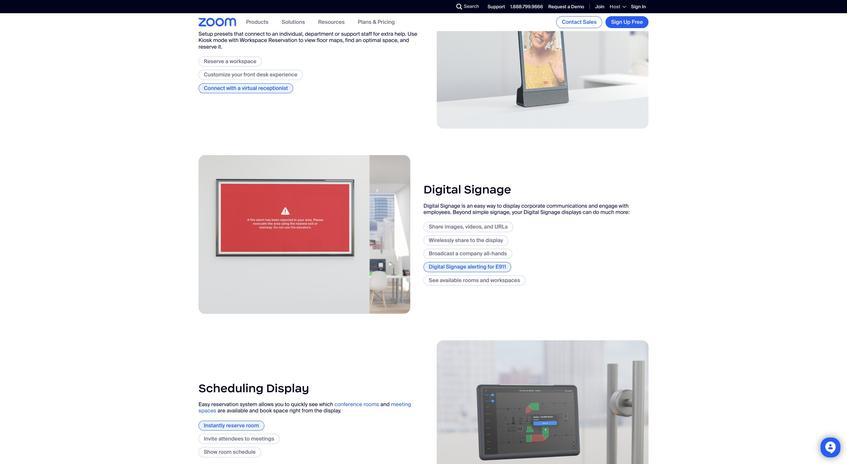 Task type: describe. For each thing, give the bounding box(es) containing it.
mode
[[213, 37, 228, 44]]

1 setup from the top
[[199, 24, 213, 31]]

are available and book space right from the display.
[[217, 408, 342, 415]]

guests
[[301, 24, 317, 31]]

and up floor
[[319, 24, 328, 31]]

receptionist
[[259, 85, 288, 92]]

right
[[290, 408, 301, 415]]

rooms inside button
[[463, 277, 479, 284]]

spaces
[[199, 408, 217, 415]]

request a demo
[[549, 4, 585, 10]]

and inside see available rooms and workspaces button
[[480, 277, 490, 284]]

meeting
[[391, 402, 412, 409]]

allows
[[259, 402, 274, 409]]

signage for digital signage
[[464, 183, 512, 197]]

&
[[373, 19, 377, 26]]

greet
[[287, 24, 300, 31]]

department
[[305, 31, 334, 38]]

with inside the digital signage is an easy way to display corporate communications and engage with employees. beyond simple signage, your digital signage displays can do much more:
[[619, 203, 629, 210]]

with right mode
[[229, 37, 239, 44]]

connect
[[204, 85, 225, 92]]

for inside button
[[488, 264, 495, 271]]

it.
[[218, 43, 223, 50]]

with inside connect with a virtual receptionist "button"
[[226, 85, 237, 92]]

reserve inside button
[[226, 423, 245, 429]]

2 vertical spatial kiosk
[[199, 37, 212, 44]]

broadcast a company all-hands button
[[424, 249, 513, 259]]

to left greet
[[281, 24, 285, 31]]

invite attendees to meetings
[[204, 436, 274, 443]]

a for request a demo
[[568, 4, 571, 10]]

customize
[[204, 71, 231, 78]]

are
[[218, 408, 226, 415]]

reserve
[[204, 58, 224, 65]]

sign in link
[[632, 4, 647, 10]]

signage for digital signage alerting for e911
[[446, 264, 467, 271]]

optimal
[[363, 37, 382, 44]]

contact sales
[[563, 19, 597, 26]]

invite attendees to meetings button
[[199, 435, 280, 445]]

rooms inside scheduling display element
[[364, 402, 380, 409]]

can
[[583, 209, 592, 216]]

your inside setup a zoom kiosk in your lobby to greet guests and employees with a virtual receptionist. setup presets that connect to an individual, department or support staff for extra help. use kiosk mode with workspace reservation to view floor maps, find an optimal space, and reserve it.
[[255, 24, 265, 31]]

lobby
[[266, 24, 279, 31]]

employees.
[[424, 209, 452, 216]]

instantly
[[204, 423, 225, 429]]

display.
[[324, 408, 342, 415]]

your inside button
[[232, 71, 243, 78]]

space,
[[383, 37, 399, 44]]

to left view on the left top of page
[[299, 37, 304, 44]]

easy
[[475, 203, 486, 210]]

solutions
[[282, 19, 305, 26]]

sign up free link
[[606, 16, 649, 28]]

an inside the digital signage is an easy way to display corporate communications and engage with employees. beyond simple signage, your digital signage displays can do much more:
[[467, 203, 473, 210]]

is
[[462, 203, 466, 210]]

sales
[[584, 19, 597, 26]]

individual,
[[280, 31, 304, 38]]

see
[[429, 277, 439, 284]]

broadcast a company all-hands
[[429, 250, 507, 257]]

setup a zoom kiosk in your lobby to greet guests and employees with a virtual receptionist. setup presets that connect to an individual, department or support staff for extra help. use kiosk mode with workspace reservation to view floor maps, find an optimal space, and reserve it.
[[199, 24, 419, 50]]

way
[[487, 203, 496, 210]]

or
[[335, 31, 340, 38]]

1.888.799.9666 link
[[511, 4, 544, 10]]

sign for sign in
[[632, 4, 642, 10]]

presets
[[214, 31, 233, 38]]

view
[[305, 37, 316, 44]]

available for see
[[440, 277, 462, 284]]

customize your front desk experience
[[204, 71, 298, 78]]

from
[[302, 408, 313, 415]]

plans & pricing link
[[358, 19, 395, 26]]

join
[[596, 4, 605, 10]]

invite
[[204, 436, 217, 443]]

show
[[204, 449, 218, 456]]

solutions button
[[282, 19, 305, 26]]

engage
[[600, 203, 618, 210]]

with left &
[[357, 24, 367, 31]]

see available rooms and workspaces
[[429, 277, 521, 284]]

floor
[[317, 37, 328, 44]]

signage for digital signage is an easy way to display corporate communications and engage with employees. beyond simple signage, your digital signage displays can do much more:
[[441, 203, 461, 210]]

a inside "button"
[[238, 85, 241, 92]]

see
[[309, 402, 318, 409]]

receptionist.
[[388, 24, 419, 31]]

much
[[601, 209, 615, 216]]

conference
[[335, 402, 363, 409]]

do
[[594, 209, 600, 216]]

experience
[[270, 71, 298, 78]]

products button
[[246, 19, 269, 26]]

a for reserve a workspace
[[226, 58, 229, 65]]

and left book
[[250, 408, 259, 415]]

share
[[456, 237, 469, 244]]

floor plan on an ipad image
[[437, 341, 649, 465]]

more:
[[616, 209, 630, 216]]

simple
[[473, 209, 489, 216]]

sign in
[[632, 4, 647, 10]]

easy
[[199, 402, 210, 409]]



Task type: vqa. For each thing, say whether or not it's contained in the screenshot.
the within Scheduling Display element
yes



Task type: locate. For each thing, give the bounding box(es) containing it.
employees
[[329, 24, 356, 31]]

digital inside digital signage alerting for e911 button
[[429, 264, 445, 271]]

0 horizontal spatial your
[[232, 71, 243, 78]]

the inside scheduling display element
[[315, 408, 323, 415]]

reserve inside setup a zoom kiosk in your lobby to greet guests and employees with a virtual receptionist. setup presets that connect to an individual, department or support staff for extra help. use kiosk mode with workspace reservation to view floor maps, find an optimal space, and reserve it.
[[199, 43, 217, 50]]

which
[[319, 402, 334, 409]]

digital signage
[[424, 183, 512, 197]]

1 vertical spatial available
[[227, 408, 248, 415]]

schedule
[[233, 449, 256, 456]]

digital signage is an easy way to display corporate communications and engage with employees. beyond simple signage, your digital signage displays can do much more:
[[424, 203, 630, 216]]

a
[[568, 4, 571, 10], [214, 24, 217, 31], [368, 24, 371, 31], [226, 58, 229, 65], [238, 85, 241, 92], [456, 250, 459, 257]]

virtual
[[373, 24, 387, 31], [242, 85, 257, 92]]

demo
[[572, 4, 585, 10]]

share images, videos, and urls button
[[424, 222, 514, 232]]

hands
[[492, 250, 507, 257]]

all-
[[484, 250, 492, 257]]

urls
[[495, 224, 508, 231]]

1 horizontal spatial virtual
[[373, 24, 387, 31]]

1 vertical spatial for
[[488, 264, 495, 271]]

rooms down digital signage alerting for e911 button
[[463, 277, 479, 284]]

with right engage
[[619, 203, 629, 210]]

signage up way
[[464, 183, 512, 197]]

reservation
[[269, 37, 298, 44]]

an left individual,
[[272, 31, 278, 38]]

None search field
[[433, 1, 458, 12]]

conference rooms link
[[335, 402, 380, 409]]

0 horizontal spatial an
[[272, 31, 278, 38]]

with right connect in the top left of the page
[[226, 85, 237, 92]]

meeting spaces
[[199, 402, 412, 415]]

workspaces
[[491, 277, 521, 284]]

0 vertical spatial available
[[440, 277, 462, 284]]

scheduling display element
[[199, 341, 649, 465]]

0 vertical spatial display
[[504, 203, 521, 210]]

to right connect
[[266, 31, 271, 38]]

connect with a virtual receptionist button
[[199, 83, 294, 93]]

products
[[246, 19, 269, 26]]

1 vertical spatial reserve
[[226, 423, 245, 429]]

and inside the digital signage is an easy way to display corporate communications and engage with employees. beyond simple signage, your digital signage displays can do much more:
[[589, 203, 598, 210]]

2 setup from the top
[[199, 31, 213, 38]]

videos,
[[466, 224, 483, 231]]

workspace
[[240, 37, 267, 44]]

alarm message image
[[199, 155, 411, 314]]

the right from
[[315, 408, 323, 415]]

the down videos,
[[477, 237, 485, 244]]

and left the urls
[[485, 224, 494, 231]]

reservation
[[211, 402, 239, 409]]

reserve a workspace button
[[199, 57, 262, 67]]

digital up employees.
[[424, 183, 462, 197]]

signage left is
[[441, 203, 461, 210]]

instantly reserve room button
[[199, 421, 265, 431]]

for inside setup a zoom kiosk in your lobby to greet guests and employees with a virtual receptionist. setup presets that connect to an individual, department or support staff for extra help. use kiosk mode with workspace reservation to view floor maps, find an optimal space, and reserve it.
[[374, 31, 380, 38]]

see available rooms and workspaces button
[[424, 276, 526, 286]]

0 horizontal spatial sign
[[612, 19, 623, 26]]

to inside button
[[245, 436, 250, 443]]

an right is
[[467, 203, 473, 210]]

signage down the broadcast a company all-hands button
[[446, 264, 467, 271]]

1 vertical spatial your
[[232, 71, 243, 78]]

digital up 'share'
[[424, 203, 439, 210]]

host
[[610, 4, 621, 10]]

room up the meetings
[[246, 423, 259, 429]]

0 vertical spatial your
[[255, 24, 265, 31]]

available up instantly reserve room
[[227, 408, 248, 415]]

show room schedule
[[204, 449, 256, 456]]

instantly reserve room
[[204, 423, 259, 429]]

kiosk left in
[[234, 24, 248, 31]]

2 horizontal spatial an
[[467, 203, 473, 210]]

1 horizontal spatial room
[[246, 423, 259, 429]]

a left company
[[456, 250, 459, 257]]

to right share
[[471, 237, 476, 244]]

kiosk left mode
[[199, 37, 212, 44]]

zoom logo image
[[199, 18, 237, 26]]

setup left the presets
[[199, 24, 213, 31]]

your left front
[[232, 71, 243, 78]]

to inside the digital signage is an easy way to display corporate communications and engage with employees. beyond simple signage, your digital signage displays can do much more:
[[498, 203, 502, 210]]

signage
[[464, 183, 512, 197], [441, 203, 461, 210], [541, 209, 561, 216], [446, 264, 467, 271]]

for
[[374, 31, 380, 38], [488, 264, 495, 271]]

signage,
[[491, 209, 511, 216]]

system
[[240, 402, 258, 409]]

an
[[272, 31, 278, 38], [356, 37, 362, 44], [467, 203, 473, 210]]

to right you
[[285, 402, 290, 409]]

2 horizontal spatial your
[[512, 209, 523, 216]]

show room schedule button
[[199, 448, 261, 458]]

1 vertical spatial sign
[[612, 19, 623, 26]]

join link
[[596, 4, 605, 10]]

reserve
[[199, 43, 217, 50], [226, 423, 245, 429]]

reserve a workspace
[[204, 58, 257, 65]]

you
[[275, 402, 284, 409]]

plans
[[358, 19, 372, 26]]

workspace
[[230, 58, 257, 65]]

sign for sign up free
[[612, 19, 623, 26]]

an right find
[[356, 37, 362, 44]]

meetings
[[251, 436, 274, 443]]

display right way
[[504, 203, 521, 210]]

room inside the show room schedule button
[[219, 449, 232, 456]]

your inside the digital signage is an easy way to display corporate communications and engage with employees. beyond simple signage, your digital signage displays can do much more:
[[512, 209, 523, 216]]

available inside scheduling display element
[[227, 408, 248, 415]]

for right staff
[[374, 31, 380, 38]]

and down alerting
[[480, 277, 490, 284]]

desk
[[257, 71, 269, 78]]

0 horizontal spatial rooms
[[364, 402, 380, 409]]

reserve left "it."
[[199, 43, 217, 50]]

digital signage alerting for e911
[[429, 264, 507, 271]]

digital for digital signage alerting for e911
[[429, 264, 445, 271]]

0 vertical spatial rooms
[[463, 277, 479, 284]]

setup left mode
[[199, 31, 213, 38]]

display up hands
[[486, 237, 504, 244]]

0 horizontal spatial virtual
[[242, 85, 257, 92]]

and left meeting
[[381, 402, 390, 409]]

available for are
[[227, 408, 248, 415]]

customize your front desk experience button
[[199, 70, 303, 80]]

0 vertical spatial for
[[374, 31, 380, 38]]

1 horizontal spatial available
[[440, 277, 462, 284]]

request
[[549, 4, 567, 10]]

sign left in
[[632, 4, 642, 10]]

e911
[[496, 264, 507, 271]]

your
[[255, 24, 265, 31], [232, 71, 243, 78], [512, 209, 523, 216]]

to inside button
[[471, 237, 476, 244]]

1 horizontal spatial reserve
[[226, 423, 245, 429]]

1 vertical spatial kiosk
[[234, 24, 248, 31]]

and inside share images, videos, and urls 'button'
[[485, 224, 494, 231]]

available inside button
[[440, 277, 462, 284]]

zoom
[[219, 24, 233, 31]]

support link
[[488, 4, 506, 10]]

0 horizontal spatial available
[[227, 408, 248, 415]]

display inside wirelessly share to the display button
[[486, 237, 504, 244]]

display inside the digital signage is an easy way to display corporate communications and engage with employees. beyond simple signage, your digital signage displays can do much more:
[[504, 203, 521, 210]]

a left zoom
[[214, 24, 217, 31]]

room inside the 'instantly reserve room' button
[[246, 423, 259, 429]]

2 vertical spatial your
[[512, 209, 523, 216]]

0 horizontal spatial reserve
[[199, 43, 217, 50]]

up
[[624, 19, 631, 26]]

in
[[643, 4, 647, 10]]

a for setup a zoom kiosk in your lobby to greet guests and employees with a virtual receptionist. setup presets that connect to an individual, department or support staff for extra help. use kiosk mode with workspace reservation to view floor maps, find an optimal space, and reserve it.
[[214, 24, 217, 31]]

a left &
[[368, 24, 371, 31]]

signage inside button
[[446, 264, 467, 271]]

book
[[260, 408, 272, 415]]

1 horizontal spatial sign
[[632, 4, 642, 10]]

digital up the "see"
[[429, 264, 445, 271]]

digital signage element
[[199, 155, 649, 314]]

for left 'e911'
[[488, 264, 495, 271]]

signage left displays
[[541, 209, 561, 216]]

sign
[[632, 4, 642, 10], [612, 19, 623, 26]]

digital for digital signage
[[424, 183, 462, 197]]

virtual inside "button"
[[242, 85, 257, 92]]

0 vertical spatial the
[[477, 237, 485, 244]]

kiosk element
[[199, 0, 649, 129]]

virtual inside setup a zoom kiosk in your lobby to greet guests and employees with a virtual receptionist. setup presets that connect to an individual, department or support staff for extra help. use kiosk mode with workspace reservation to view floor maps, find an optimal space, and reserve it.
[[373, 24, 387, 31]]

1 horizontal spatial the
[[477, 237, 485, 244]]

with
[[357, 24, 367, 31], [229, 37, 239, 44], [226, 85, 237, 92], [619, 203, 629, 210]]

0 vertical spatial room
[[246, 423, 259, 429]]

and down receptionist. in the top of the page
[[400, 37, 410, 44]]

room
[[246, 423, 259, 429], [219, 449, 232, 456]]

0 vertical spatial sign
[[632, 4, 642, 10]]

corporate
[[522, 203, 546, 210]]

maps,
[[329, 37, 344, 44]]

0 horizontal spatial room
[[219, 449, 232, 456]]

digital kiosk woman's face image
[[437, 0, 649, 129]]

1 vertical spatial rooms
[[364, 402, 380, 409]]

use
[[408, 31, 418, 38]]

the
[[477, 237, 485, 244], [315, 408, 323, 415]]

1 vertical spatial room
[[219, 449, 232, 456]]

0 horizontal spatial for
[[374, 31, 380, 38]]

a left demo
[[568, 4, 571, 10]]

request a demo link
[[549, 4, 585, 10]]

share images, videos, and urls
[[429, 224, 508, 231]]

1 horizontal spatial your
[[255, 24, 265, 31]]

the inside button
[[477, 237, 485, 244]]

front
[[244, 71, 256, 78]]

search image
[[457, 4, 463, 10], [457, 4, 463, 10]]

setup
[[199, 24, 213, 31], [199, 31, 213, 38]]

rooms right conference
[[364, 402, 380, 409]]

a right reserve
[[226, 58, 229, 65]]

digital for digital signage is an easy way to display corporate communications and engage with employees. beyond simple signage, your digital signage displays can do much more:
[[424, 203, 439, 210]]

space
[[273, 408, 288, 415]]

display
[[267, 382, 309, 396]]

available right the "see"
[[440, 277, 462, 284]]

connect
[[245, 31, 265, 38]]

1 vertical spatial the
[[315, 408, 323, 415]]

reserve up the invite attendees to meetings
[[226, 423, 245, 429]]

0 horizontal spatial the
[[315, 408, 323, 415]]

communications
[[547, 203, 588, 210]]

find
[[346, 37, 355, 44]]

scheduling display
[[199, 382, 309, 396]]

contact sales link
[[557, 16, 603, 28]]

your right in
[[255, 24, 265, 31]]

1 horizontal spatial rooms
[[463, 277, 479, 284]]

1.888.799.9666
[[511, 4, 544, 10]]

to up "schedule" on the left
[[245, 436, 250, 443]]

0 vertical spatial virtual
[[373, 24, 387, 31]]

room right show
[[219, 449, 232, 456]]

kiosk up zoom
[[199, 4, 231, 19]]

a for broadcast a company all-hands
[[456, 250, 459, 257]]

beyond
[[453, 209, 472, 216]]

extra
[[381, 31, 394, 38]]

sign left up
[[612, 19, 623, 26]]

a down customize your front desk experience button
[[238, 85, 241, 92]]

wirelessly
[[429, 237, 454, 244]]

1 vertical spatial display
[[486, 237, 504, 244]]

contact
[[563, 19, 582, 26]]

1 vertical spatial virtual
[[242, 85, 257, 92]]

support
[[488, 4, 506, 10]]

0 vertical spatial kiosk
[[199, 4, 231, 19]]

to right way
[[498, 203, 502, 210]]

broadcast
[[429, 250, 455, 257]]

1 horizontal spatial for
[[488, 264, 495, 271]]

wirelessly share to the display button
[[424, 236, 509, 246]]

your right the signage,
[[512, 209, 523, 216]]

and left engage
[[589, 203, 598, 210]]

1 horizontal spatial an
[[356, 37, 362, 44]]

0 vertical spatial reserve
[[199, 43, 217, 50]]

digital right the signage,
[[524, 209, 540, 216]]

quickly
[[291, 402, 308, 409]]



